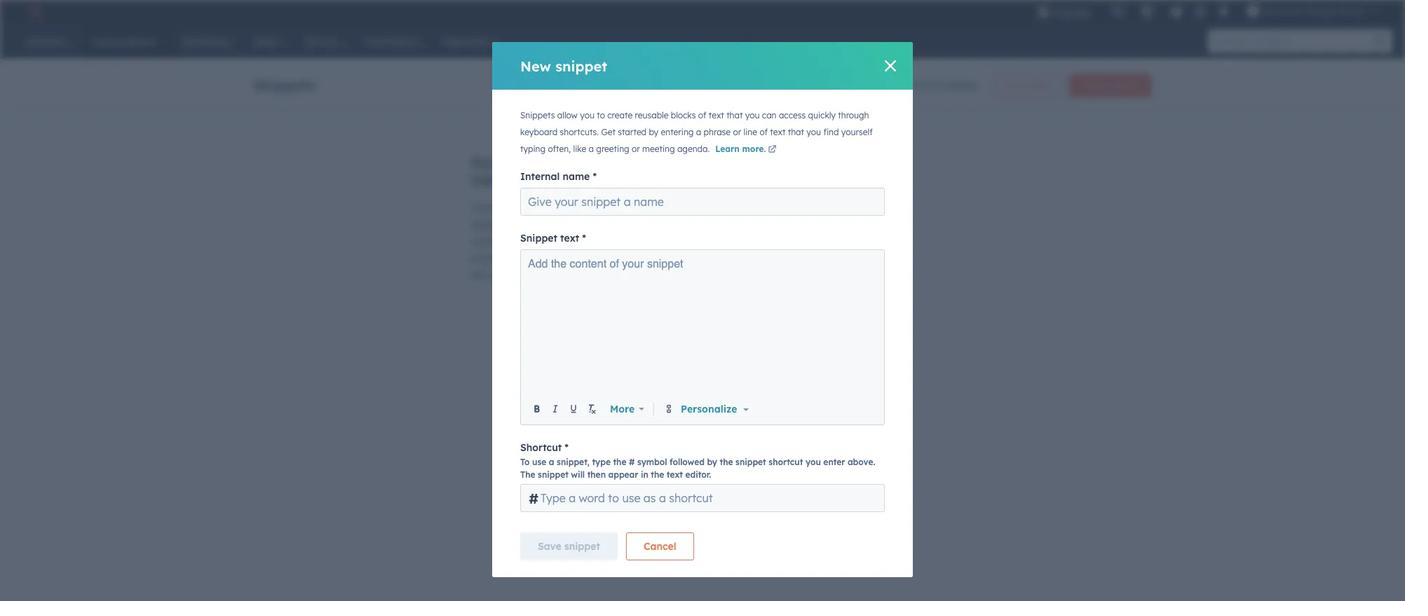 Task type: vqa. For each thing, say whether or not it's contained in the screenshot.
Interactive chart image
no



Task type: describe. For each thing, give the bounding box(es) containing it.
provation
[[1263, 6, 1304, 17]]

1 horizontal spatial in
[[534, 236, 543, 248]]

close image
[[885, 60, 897, 72]]

notifications button
[[1212, 0, 1236, 22]]

upgrade
[[1053, 7, 1092, 18]]

snippets for snippets allow you to create reusable blocks of text that you can access quickly through keyboard shortcuts. get started by entering a phrase or line of text that you find yourself typing often, like a greeting or meeting agenda.
[[521, 110, 555, 121]]

Internal name text field
[[521, 188, 885, 216]]

to
[[521, 457, 530, 468]]

appear
[[609, 470, 639, 481]]

in inside shortcut to use a snippet, type the # symbol followed by the snippet shortcut you enter above. the snippet will then appear in the text editor.
[[641, 470, 649, 481]]

prospects
[[599, 219, 644, 232]]

studio
[[1339, 6, 1367, 17]]

through
[[839, 110, 870, 121]]

of right over.
[[610, 258, 619, 271]]

shortcut element
[[521, 485, 885, 513]]

menu containing provation design studio
[[1028, 0, 1389, 22]]

having
[[608, 253, 639, 265]]

and inside the save time writing emails and taking notes
[[650, 154, 677, 171]]

1 vertical spatial your
[[545, 236, 566, 248]]

most
[[587, 202, 610, 215]]

symbol
[[638, 457, 668, 468]]

provation design studio button
[[1239, 0, 1388, 22]]

emails inside the save time writing emails and taking notes
[[600, 154, 646, 171]]

the
[[521, 470, 536, 481]]

learn more. link
[[716, 144, 779, 156]]

more
[[610, 403, 635, 416]]

keyboard
[[521, 127, 558, 138]]

text inside shortcut to use a snippet, type the # symbol followed by the snippet shortcut you enter above. the snippet will then appear in the text editor.
[[667, 470, 683, 481]]

save for save time writing emails and taking notes
[[471, 154, 506, 171]]

design
[[1307, 6, 1336, 17]]

save for save snippet
[[538, 541, 562, 554]]

text down "sent"
[[561, 232, 580, 245]]

link opens in a new window image inside "learn more." link
[[769, 146, 777, 154]]

greeting
[[597, 144, 630, 154]]

search image
[[1377, 36, 1386, 46]]

help button
[[1165, 0, 1189, 22]]

quickly
[[809, 110, 836, 121]]

internal
[[521, 170, 560, 183]]

help image
[[1171, 6, 1184, 19]]

by inside snippets allow you to create reusable blocks of text that you can access quickly through keyboard shortcuts. get started by entering a phrase or line of text that you find yourself typing often, like a greeting or meeting agenda.
[[649, 127, 659, 138]]

save snippet button
[[521, 533, 618, 561]]

to right "sent"
[[587, 219, 596, 232]]

snippet inside banner
[[1111, 80, 1140, 91]]

followed
[[670, 457, 705, 468]]

create
[[608, 110, 633, 121]]

and down without
[[566, 269, 584, 282]]

folder
[[1027, 80, 1050, 91]]

new folder button
[[995, 74, 1062, 97]]

you up shortcuts.
[[580, 110, 595, 121]]

snippet,
[[557, 457, 590, 468]]

personalize button
[[678, 402, 752, 417]]

editor.
[[686, 470, 712, 481]]

more.
[[743, 144, 766, 154]]

upgrade image
[[1038, 6, 1050, 19]]

yourself
[[842, 127, 873, 138]]

of right line
[[760, 127, 768, 138]]

a inside shortcut to use a snippet, type the # symbol followed by the snippet shortcut you enter above. the snippet will then appear in the text editor.
[[549, 457, 555, 468]]

calling icon button
[[1106, 2, 1130, 20]]

save time writing emails and taking notes
[[471, 154, 677, 189]]

text down can
[[771, 127, 786, 138]]

allow
[[558, 110, 578, 121]]

and down 'logged'
[[504, 253, 522, 265]]

dialog containing new snippet
[[493, 42, 913, 578]]

shortcut
[[769, 457, 804, 468]]

new snippet
[[521, 57, 608, 75]]

cancel button
[[626, 533, 694, 561]]

blocks
[[671, 110, 696, 121]]

logged
[[500, 236, 532, 248]]

started
[[618, 127, 647, 138]]

marketplaces button
[[1133, 0, 1163, 22]]

meeting
[[643, 144, 675, 154]]

sent
[[564, 219, 584, 232]]

the right followed
[[720, 457, 734, 468]]

# inside the shortcut element
[[529, 490, 539, 508]]

above.
[[848, 457, 876, 468]]

line
[[744, 127, 758, 138]]

name
[[563, 170, 590, 183]]

create snippet button
[[1070, 74, 1152, 97]]

0 of 5 created
[[913, 79, 978, 92]]

snippets banner
[[254, 70, 1152, 97]]

quickly
[[595, 236, 629, 248]]

marketplaces image
[[1142, 6, 1154, 19]]

shortcuts
[[505, 202, 548, 215]]

learn
[[716, 144, 740, 154]]

to down send
[[642, 253, 651, 265]]

common
[[613, 202, 653, 215]]

then
[[588, 470, 606, 481]]

created
[[942, 79, 978, 92]]

will
[[571, 470, 585, 481]]

over
[[543, 269, 564, 282]]

enter
[[824, 457, 846, 468]]

calling icon image
[[1112, 6, 1125, 18]]

more button
[[601, 402, 654, 416]]

to right 'shortcuts'
[[551, 202, 561, 215]]

type inside shortcut to use a snippet, type the # symbol followed by the snippet shortcut you enter above. the snippet will then appear in the text editor.
[[592, 457, 611, 468]]



Task type: locate. For each thing, give the bounding box(es) containing it.
0 vertical spatial that
[[727, 110, 743, 121]]

0 vertical spatial or
[[733, 127, 742, 138]]

0 horizontal spatial type
[[592, 457, 611, 468]]

create up responses on the left top of page
[[471, 202, 502, 215]]

type up then
[[592, 457, 611, 468]]

create right the folder
[[1082, 80, 1108, 91]]

your up "sent"
[[563, 202, 584, 215]]

0 horizontal spatial snippets
[[254, 76, 315, 94]]

you
[[580, 110, 595, 121], [746, 110, 760, 121], [807, 127, 822, 138], [806, 457, 821, 468]]

1 horizontal spatial #
[[629, 457, 635, 468]]

snippet
[[556, 57, 608, 75], [1111, 80, 1140, 91], [647, 258, 684, 271], [736, 457, 767, 468], [538, 470, 569, 481], [565, 541, 600, 554]]

the
[[551, 258, 567, 271], [471, 269, 486, 282], [614, 457, 627, 468], [720, 457, 734, 468], [651, 470, 665, 481]]

settings image
[[1195, 6, 1207, 19]]

of
[[922, 79, 931, 92], [699, 110, 707, 121], [760, 127, 768, 138], [610, 258, 619, 271]]

thing
[[517, 269, 541, 282]]

new inside button
[[1006, 80, 1024, 91]]

snippet
[[521, 232, 558, 245]]

of right "blocks"
[[699, 110, 707, 121]]

1 vertical spatial or
[[632, 144, 640, 154]]

personalize
[[681, 403, 738, 416]]

snippets inside snippets allow you to create reusable blocks of text that you can access quickly through keyboard shortcuts. get started by entering a phrase or line of text that you find yourself typing often, like a greeting or meeting agenda.
[[521, 110, 555, 121]]

0 horizontal spatial that
[[727, 110, 743, 121]]

0 horizontal spatial by
[[649, 127, 659, 138]]

by
[[649, 127, 659, 138], [707, 457, 718, 468]]

1 vertical spatial type
[[592, 457, 611, 468]]

1 horizontal spatial type
[[654, 253, 675, 265]]

1 horizontal spatial by
[[707, 457, 718, 468]]

1 horizontal spatial or
[[733, 127, 742, 138]]

get
[[602, 127, 616, 138]]

1 vertical spatial a
[[589, 144, 594, 154]]

agenda.
[[678, 144, 710, 154]]

0 horizontal spatial save
[[471, 154, 506, 171]]

the up appear
[[614, 457, 627, 468]]

# inside shortcut to use a snippet, type the # symbol followed by the snippet shortcut you enter above. the snippet will then appear in the text editor.
[[629, 457, 635, 468]]

create snippet
[[1082, 80, 1140, 91]]

by up editor.
[[707, 457, 718, 468]]

provation design studio
[[1263, 6, 1367, 17]]

None text field
[[529, 257, 878, 397]]

notifications image
[[1218, 6, 1231, 19]]

typing
[[521, 144, 546, 154]]

0 horizontal spatial or
[[632, 144, 640, 154]]

a right 'like'
[[589, 144, 594, 154]]

0 vertical spatial snippets
[[254, 76, 315, 94]]

0 vertical spatial in
[[521, 219, 529, 232]]

save
[[471, 154, 506, 171], [538, 541, 562, 554]]

notes inside the save time writing emails and taking notes
[[521, 171, 559, 189]]

1 horizontal spatial create
[[1082, 80, 1108, 91]]

0 vertical spatial by
[[649, 127, 659, 138]]

that down access
[[788, 127, 805, 138]]

# down the the
[[529, 490, 539, 508]]

0 horizontal spatial emails
[[471, 253, 501, 265]]

shortcuts.
[[560, 127, 599, 138]]

create
[[1082, 80, 1108, 91], [471, 202, 502, 215]]

2 vertical spatial in
[[641, 470, 649, 481]]

0 horizontal spatial #
[[529, 490, 539, 508]]

1 vertical spatial #
[[529, 490, 539, 508]]

new for new folder
[[1006, 80, 1024, 91]]

new folder
[[1006, 80, 1050, 91]]

menu
[[1028, 0, 1389, 22]]

over.
[[587, 269, 608, 282]]

snippets
[[254, 76, 315, 94], [521, 110, 555, 121]]

without
[[570, 253, 605, 265]]

1 vertical spatial by
[[707, 457, 718, 468]]

of inside snippets banner
[[922, 79, 931, 92]]

hubspot image
[[25, 3, 42, 20]]

in
[[521, 219, 529, 232], [534, 236, 543, 248], [641, 470, 649, 481]]

access
[[779, 110, 806, 121]]

new up keyboard
[[521, 57, 551, 75]]

1 vertical spatial new
[[1006, 80, 1024, 91]]

the inside create shortcuts to your most common responses in emails sent to prospects and notes logged in your crm. quickly send emails and log notes without having to type the same thing over and over.
[[471, 269, 486, 282]]

0 horizontal spatial create
[[471, 202, 502, 215]]

add the content of your snippet
[[528, 258, 684, 271]]

cancel
[[644, 541, 677, 554]]

to
[[597, 110, 605, 121], [551, 202, 561, 215], [587, 219, 596, 232], [642, 253, 651, 265]]

or left line
[[733, 127, 742, 138]]

or
[[733, 127, 742, 138], [632, 144, 640, 154]]

entering
[[661, 127, 694, 138]]

snippets for snippets
[[254, 76, 315, 94]]

reusable
[[635, 110, 669, 121]]

1 horizontal spatial snippets
[[521, 110, 555, 121]]

1 vertical spatial snippets
[[521, 110, 555, 121]]

new left the folder
[[1006, 80, 1024, 91]]

2 horizontal spatial in
[[641, 470, 649, 481]]

learn more.
[[716, 144, 766, 154]]

type down send
[[654, 253, 675, 265]]

# up appear
[[629, 457, 635, 468]]

1 vertical spatial create
[[471, 202, 502, 215]]

1 vertical spatial save
[[538, 541, 562, 554]]

a right use at the bottom
[[549, 457, 555, 468]]

1 horizontal spatial save
[[538, 541, 562, 554]]

0 horizontal spatial a
[[549, 457, 555, 468]]

0 vertical spatial new
[[521, 57, 551, 75]]

notes up 'shortcuts'
[[521, 171, 559, 189]]

#
[[629, 457, 635, 468], [529, 490, 539, 508]]

dialog
[[493, 42, 913, 578]]

send
[[632, 236, 654, 248]]

by inside shortcut to use a snippet, type the # symbol followed by the snippet shortcut you enter above. the snippet will then appear in the text editor.
[[707, 457, 718, 468]]

same
[[489, 269, 514, 282]]

1 vertical spatial that
[[788, 127, 805, 138]]

time
[[510, 154, 541, 171]]

2 vertical spatial notes
[[542, 253, 567, 265]]

1 link opens in a new window image from the top
[[769, 144, 777, 156]]

0
[[913, 79, 919, 92]]

0 vertical spatial notes
[[521, 171, 559, 189]]

log
[[525, 253, 539, 265]]

Search HubSpot search field
[[1209, 29, 1381, 53]]

crm.
[[569, 236, 593, 248]]

settings link
[[1192, 4, 1210, 19]]

you inside shortcut to use a snippet, type the # symbol followed by the snippet shortcut you enter above. the snippet will then appear in the text editor.
[[806, 457, 821, 468]]

of left 5
[[922, 79, 931, 92]]

emails up snippet text
[[532, 219, 562, 232]]

0 horizontal spatial in
[[521, 219, 529, 232]]

emails down started
[[600, 154, 646, 171]]

new for new snippet
[[521, 57, 551, 75]]

or down started
[[632, 144, 640, 154]]

0 vertical spatial #
[[629, 457, 635, 468]]

create for create snippet
[[1082, 80, 1108, 91]]

0 vertical spatial a
[[697, 127, 702, 138]]

you left find
[[807, 127, 822, 138]]

1 vertical spatial notes
[[471, 236, 497, 248]]

1 vertical spatial in
[[534, 236, 543, 248]]

5
[[934, 79, 940, 92]]

by down "reusable"
[[649, 127, 659, 138]]

text up phrase
[[709, 110, 725, 121]]

to up get
[[597, 110, 605, 121]]

0 vertical spatial save
[[471, 154, 506, 171]]

text down followed
[[667, 470, 683, 481]]

notes
[[521, 171, 559, 189], [471, 236, 497, 248], [542, 253, 567, 265]]

your down send
[[623, 258, 644, 271]]

a up agenda.
[[697, 127, 702, 138]]

a
[[697, 127, 702, 138], [589, 144, 594, 154], [549, 457, 555, 468]]

find
[[824, 127, 839, 138]]

in up log
[[534, 236, 543, 248]]

2 horizontal spatial emails
[[600, 154, 646, 171]]

link opens in a new window image
[[769, 144, 777, 156], [769, 146, 777, 154]]

2 horizontal spatial a
[[697, 127, 702, 138]]

snippets allow you to create reusable blocks of text that you can access quickly through keyboard shortcuts. get started by entering a phrase or line of text that you find yourself typing often, like a greeting or meeting agenda.
[[521, 110, 873, 154]]

often,
[[548, 144, 571, 154]]

phrase
[[704, 127, 731, 138]]

0 vertical spatial emails
[[600, 154, 646, 171]]

0 horizontal spatial new
[[521, 57, 551, 75]]

0 vertical spatial create
[[1082, 80, 1108, 91]]

1 vertical spatial emails
[[532, 219, 562, 232]]

add
[[528, 258, 548, 271]]

you left can
[[746, 110, 760, 121]]

0 vertical spatial your
[[563, 202, 584, 215]]

0 vertical spatial type
[[654, 253, 675, 265]]

shortcut to use a snippet, type the # symbol followed by the snippet shortcut you enter above. the snippet will then appear in the text editor.
[[521, 442, 876, 481]]

and up send
[[647, 219, 665, 232]]

create inside create shortcuts to your most common responses in emails sent to prospects and notes logged in your crm. quickly send emails and log notes without having to type the same thing over and over.
[[471, 202, 502, 215]]

can
[[763, 110, 777, 121]]

that up phrase
[[727, 110, 743, 121]]

shortcut
[[521, 442, 562, 455]]

create for create shortcuts to your most common responses in emails sent to prospects and notes logged in your crm. quickly send emails and log notes without having to type the same thing over and over.
[[471, 202, 502, 215]]

emails up same on the top left of page
[[471, 253, 501, 265]]

2 vertical spatial emails
[[471, 253, 501, 265]]

2 vertical spatial a
[[549, 457, 555, 468]]

hubspot link
[[17, 3, 53, 20]]

2 link opens in a new window image from the top
[[769, 146, 777, 154]]

you left enter
[[806, 457, 821, 468]]

1 horizontal spatial new
[[1006, 80, 1024, 91]]

james peterson image
[[1247, 5, 1260, 18]]

notes down responses on the left top of page
[[471, 236, 497, 248]]

and
[[650, 154, 677, 171], [647, 219, 665, 232], [504, 253, 522, 265], [566, 269, 584, 282]]

menu item
[[1102, 0, 1105, 22]]

save inside button
[[538, 541, 562, 554]]

in down symbol
[[641, 470, 649, 481]]

type inside create shortcuts to your most common responses in emails sent to prospects and notes logged in your crm. quickly send emails and log notes without having to type the same thing over and over.
[[654, 253, 675, 265]]

snippets inside banner
[[254, 76, 315, 94]]

like
[[574, 144, 587, 154]]

the down symbol
[[651, 470, 665, 481]]

create shortcuts to your most common responses in emails sent to prospects and notes logged in your crm. quickly send emails and log notes without having to type the same thing over and over.
[[471, 202, 675, 282]]

1 horizontal spatial that
[[788, 127, 805, 138]]

notes up over
[[542, 253, 567, 265]]

use
[[533, 457, 547, 468]]

to inside snippets allow you to create reusable blocks of text that you can access quickly through keyboard shortcuts. get started by entering a phrase or line of text that you find yourself typing often, like a greeting or meeting agenda.
[[597, 110, 605, 121]]

taking
[[471, 171, 517, 189]]

and left agenda.
[[650, 154, 677, 171]]

1 horizontal spatial a
[[589, 144, 594, 154]]

internal name
[[521, 170, 590, 183]]

that
[[727, 110, 743, 121], [788, 127, 805, 138]]

the right the 'add'
[[551, 258, 567, 271]]

emails
[[600, 154, 646, 171], [532, 219, 562, 232], [471, 253, 501, 265]]

create inside create snippet button
[[1082, 80, 1108, 91]]

save inside the save time writing emails and taking notes
[[471, 154, 506, 171]]

search button
[[1370, 29, 1393, 53]]

in down 'shortcuts'
[[521, 219, 529, 232]]

the left same on the top left of page
[[471, 269, 486, 282]]

writing
[[546, 154, 595, 171]]

2 vertical spatial your
[[623, 258, 644, 271]]

snippet text
[[521, 232, 580, 245]]

save snippet
[[538, 541, 600, 554]]

your down "sent"
[[545, 236, 566, 248]]

1 horizontal spatial emails
[[532, 219, 562, 232]]

Type a word to use as a shortcut text field
[[521, 485, 885, 513]]



